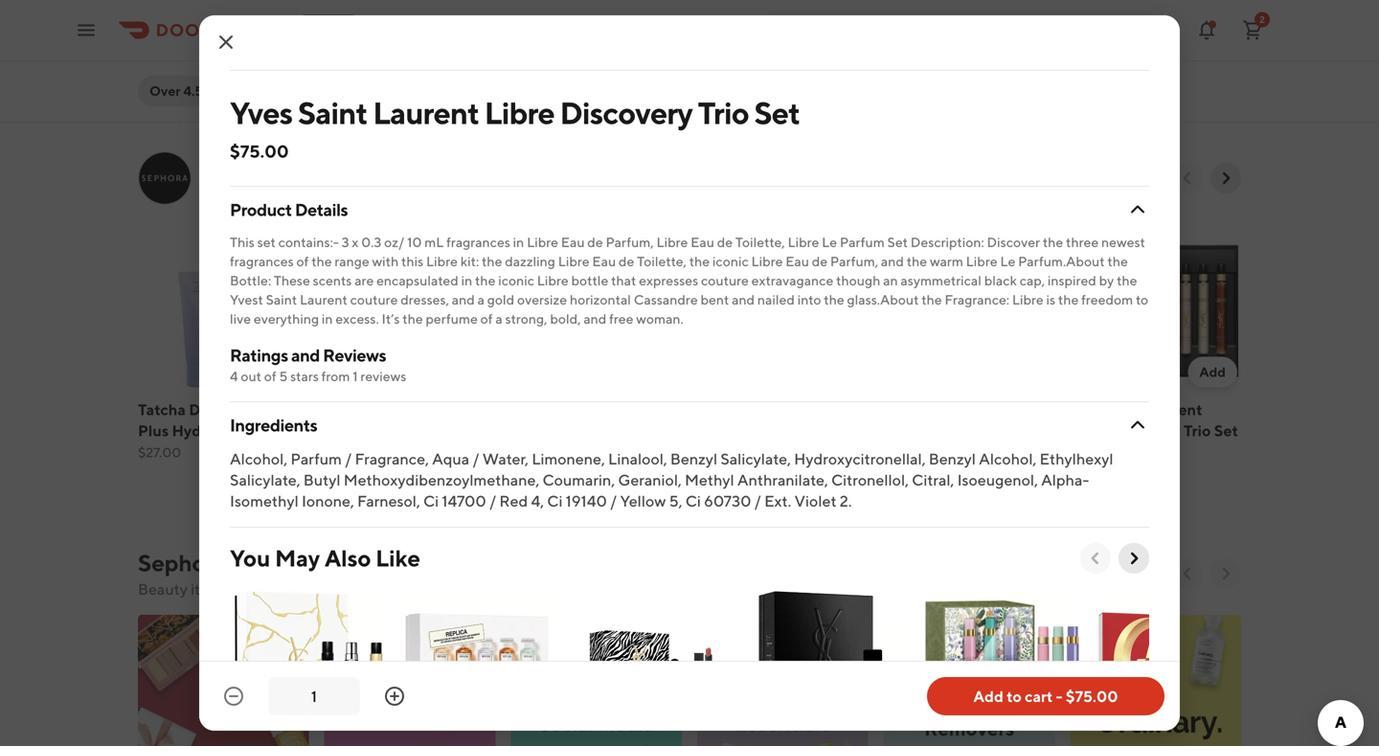 Task type: vqa. For each thing, say whether or not it's contained in the screenshot.


Task type: locate. For each thing, give the bounding box(es) containing it.
‎
[[529, 632, 529, 650]]

1 vertical spatial $75.00
[[1070, 445, 1116, 460]]

ratings and reviews 4 out of 5 stars from 1 reviews
[[230, 345, 406, 384]]

le
[[822, 234, 837, 250], [1000, 253, 1015, 269]]

pencil inside m.a.c cosmetics colour excess gel pencil glide or die eyeliner (0.01 oz)
[[138, 46, 182, 64]]

libre inside yves saint laurent libre discovery trio set $75.00
[[1070, 422, 1107, 440]]

0 horizontal spatial (0.05
[[372, 25, 413, 43]]

laurent inside yves saint laurent libre discovery trio set $75.00
[[1146, 400, 1202, 419]]

1 horizontal spatial couture
[[701, 272, 749, 288]]

red
[[499, 492, 528, 510]]

3 cosmetics from the left
[[1118, 4, 1193, 22]]

to right freedom
[[1136, 292, 1148, 307]]

favorites up linalool,
[[602, 400, 667, 419]]

0 vertical spatial a
[[477, 292, 485, 307]]

lip
[[442, 4, 465, 22], [1070, 25, 1093, 43]]

set inside tatcha dewy cleanse plus hydrate duo set $27.00
[[266, 422, 290, 440]]

1 horizontal spatial trio
[[1184, 422, 1211, 440]]

1 vertical spatial parfum
[[291, 450, 342, 468]]

to inside add to cart - $75.00 "button"
[[1007, 687, 1022, 705]]

1 horizontal spatial cosmetics
[[931, 4, 1007, 22]]

the right into
[[824, 292, 844, 307]]

m.a.c inside m.a.c one size foundation pump
[[511, 4, 555, 22]]

• 38 min
[[334, 184, 390, 203]]

fable
[[884, 400, 923, 419]]

yves for yves saint laurent libre discovery trio set $75.00
[[1070, 400, 1103, 419]]

oz) inside m.a.c cosmetics prep + prime fix primer (3.4 oz) $24.75
[[884, 46, 906, 64]]

m.a.c inside m.a.c cosmetics colour excess gel pencil glide or die eyeliner (0.01 oz)
[[138, 4, 183, 22]]

1 horizontal spatial benzyl
[[929, 450, 976, 468]]

to left your
[[300, 580, 314, 598]]

saint up "everything"
[[266, 292, 297, 307]]

couture up 'bent'
[[701, 272, 749, 288]]

in left excess.
[[322, 311, 333, 327]]

yellow
[[620, 492, 666, 510]]

tatcha
[[138, 400, 186, 419], [511, 400, 559, 419]]

hair down holiroots
[[976, 422, 1006, 440]]

0 vertical spatial yves
[[230, 95, 292, 131]]

care
[[545, 422, 579, 440]]

pencil inside m.a.c cosmetics cork lip pencil (0.05 oz)
[[1096, 25, 1140, 43]]

3
[[342, 234, 349, 250]]

0 horizontal spatial discovery
[[560, 95, 692, 131]]

a down gold
[[495, 311, 502, 327]]

1 vertical spatial toilette,
[[637, 253, 687, 269]]

a left gold
[[477, 292, 485, 307]]

cosmetics left notification bell icon
[[1118, 4, 1193, 22]]

lip right (3.4 on the top right of the page
[[1070, 25, 1093, 43]]

coumarin,
[[542, 471, 615, 489]]

2 m.a.c from the left
[[324, 4, 369, 22]]

cosmetics inside m.a.c cosmetics cork lip pencil (0.05 oz)
[[1118, 4, 1193, 22]]

of
[[296, 253, 309, 269], [480, 311, 493, 327], [264, 368, 276, 384]]

saint up ethylhexyl
[[1106, 400, 1143, 419]]

cosmetics inside m.a.c cosmetics prep + prime fix primer (3.4 oz) $24.75
[[931, 4, 1007, 22]]

set inside the this set contains:- 3 x 0.3 oz/ 10 ml fragrances in libre eau de parfum, libre eau de toilette, libre le parfum set description: discover the three newest fragrances of the range with this libre kit: the dazzling libre eau de toilette, the iconic libre eau de parfum, and the warm libre le parfum.about the bottle: these scents are encapsulated in the iconic libre bottle that expresses couture extravagance though an asymmetrical black cap, inspired by the yvest saint laurent couture dresses, and a gold oversize horizontal cassandre bent and nailed into the glass.about the fragrance: libre is the freedom to live everything in excess. it's the perfume of a strong, bold, and free woman.
[[887, 234, 908, 250]]

0 horizontal spatial lip
[[442, 4, 465, 22]]

6 m.a.c from the left
[[1070, 4, 1115, 22]]

5
[[279, 368, 288, 384]]

couture down are
[[350, 292, 398, 307]]

duo
[[233, 422, 263, 440]]

in down kit:
[[461, 272, 472, 288]]

trio for yves saint laurent libre discovery trio set $75.00
[[1184, 422, 1211, 440]]

0 horizontal spatial parfum,
[[606, 234, 654, 250]]

benzyl up methyl
[[670, 450, 717, 468]]

die
[[246, 46, 270, 64]]

next button of carousel image
[[1216, 564, 1235, 583]]

add button
[[256, 357, 305, 388], [256, 357, 305, 388], [1188, 357, 1237, 388], [1188, 357, 1237, 388]]

le up though
[[822, 234, 837, 250]]

oz) inside m.a.c chestnut lip pencil (0.05 oz)
[[416, 25, 438, 43]]

(3.4
[[1017, 25, 1044, 43]]

next button of carousel image right all on the top of page
[[1216, 169, 1235, 188]]

1 vertical spatial saint
[[266, 292, 297, 307]]

oz) inside m.a.c cosmetics cork lip pencil (0.05 oz)
[[1187, 25, 1210, 43]]

&
[[927, 400, 937, 419], [395, 422, 405, 440], [806, 422, 816, 440]]

m.a.c up "foundation"
[[511, 4, 555, 22]]

& inside fable & mane holiroots good karma hair set $36.00
[[927, 400, 937, 419]]

m.a.c up colour
[[138, 4, 183, 22]]

/ left ext.
[[754, 492, 761, 510]]

the up parfum.about
[[1043, 234, 1063, 250]]

0 horizontal spatial cosmetics
[[186, 4, 261, 22]]

butyl
[[303, 471, 340, 489]]

0 horizontal spatial &
[[395, 422, 405, 440]]

2 horizontal spatial add
[[1199, 364, 1226, 380]]

ci down methoxydibenzoylmethane, at the bottom left of page
[[423, 492, 439, 510]]

& inside amika mini hydro rush shampoo & conditioner set $30.00
[[395, 422, 405, 440]]

yves inside yves saint laurent libre discovery trio set $75.00
[[1070, 400, 1103, 419]]

parfum, up that
[[606, 234, 654, 250]]

oz) down the cork
[[1187, 25, 1210, 43]]

2.
[[840, 492, 852, 510]]

pencil right (3.4 on the top right of the page
[[1096, 25, 1140, 43]]

1 vertical spatial discovery
[[1110, 422, 1181, 440]]

the
[[1043, 234, 1063, 250], [311, 253, 332, 269], [482, 253, 502, 269], [689, 253, 710, 269], [907, 253, 927, 269], [1107, 253, 1128, 269], [475, 272, 496, 288], [1117, 272, 1137, 288], [824, 292, 844, 307], [921, 292, 942, 307], [1058, 292, 1079, 307], [402, 311, 423, 327]]

cosmetics for pencil
[[1118, 4, 1193, 22]]

next button of carousel image
[[1216, 169, 1235, 188], [1124, 549, 1143, 568]]

fragrances up kit:
[[446, 234, 510, 250]]

cassandre
[[634, 292, 698, 307]]

de
[[587, 234, 603, 250], [717, 234, 733, 250], [619, 253, 634, 269], [812, 253, 828, 269]]

saint for yves saint laurent libre discovery trio set
[[298, 95, 367, 131]]

parfum.about
[[1018, 253, 1105, 269]]

saint inside yves saint laurent libre discovery trio set $75.00
[[1106, 400, 1143, 419]]

1 tatcha from the left
[[138, 400, 186, 419]]

violet
[[794, 492, 837, 510]]

$75.00 up alpha-
[[1070, 445, 1116, 460]]

0 horizontal spatial add
[[267, 364, 294, 380]]

3 m.a.c from the left
[[511, 4, 555, 22]]

discovery inside dialog
[[560, 95, 692, 131]]

m.a.c for styler
[[697, 4, 742, 22]]

three
[[1066, 234, 1099, 250]]

m.a.c left chestnut
[[324, 4, 369, 22]]

0 vertical spatial favorites
[[602, 400, 667, 419]]

pencil right gel
[[324, 25, 369, 43]]

parfum inside alcohol, parfum / fragrance, aqua / water, limonene, linalool, benzyl salicylate, hydroxycitronellal, benzyl alcohol, ethylhexyl salicylate, butyl methoxydibenzoylmethane, coumarin, geraniol, methyl anthranilate, citronellol, citral, isoeugenol, alpha- isomethyl ionone, farnesol, ci 14700 / red 4, ci 19140 / yellow 5, ci 60730 / ext. violet 2.
[[291, 450, 342, 468]]

0 horizontal spatial next button of carousel image
[[1124, 549, 1143, 568]]

1 horizontal spatial add
[[973, 687, 1004, 705]]

everything
[[254, 311, 319, 327]]

dazzling
[[505, 253, 555, 269]]

1 horizontal spatial &
[[806, 422, 816, 440]]

2 horizontal spatial of
[[480, 311, 493, 327]]

parfum, up though
[[830, 253, 878, 269]]

m.a.c spiked eyebrow styler (0.003 oz)
[[697, 4, 860, 43]]

parfum up though
[[840, 234, 885, 250]]

m.a.c up the 'prime' on the top
[[884, 4, 928, 22]]

& inside nécessaire the hair essentials trial & travel set $45.00
[[806, 422, 816, 440]]

tatcha mini favorites skin care set $68.00
[[511, 400, 667, 460]]

discovery inside yves saint laurent libre discovery trio set $75.00
[[1110, 422, 1181, 440]]

tatcha dewy cleanse plus hydrate duo set image
[[138, 220, 309, 391]]

2 vertical spatial of
[[264, 368, 276, 384]]

over
[[149, 83, 181, 99]]

m.a.c inside m.a.c spiked eyebrow styler (0.003 oz)
[[697, 4, 742, 22]]

m.a.c for lip
[[1070, 4, 1115, 22]]

alpha-
[[1041, 471, 1089, 489]]

increase quantity by 1 image
[[383, 685, 406, 708]]

0 vertical spatial next button of carousel image
[[1216, 169, 1235, 188]]

gold
[[487, 292, 514, 307]]

le down discover
[[1000, 253, 1015, 269]]

methyl
[[685, 471, 734, 489]]

size
[[593, 4, 623, 22]]

ci right the 4,
[[547, 492, 563, 510]]

oz) down eyebrow
[[796, 25, 819, 43]]

to inside the this set contains:- 3 x 0.3 oz/ 10 ml fragrances in libre eau de parfum, libre eau de toilette, libre le parfum set description: discover the three newest fragrances of the range with this libre kit: the dazzling libre eau de toilette, the iconic libre eau de parfum, and the warm libre le parfum.about the bottle: these scents are encapsulated in the iconic libre bottle that expresses couture extravagance though an asymmetrical black cap, inspired by the yvest saint laurent couture dresses, and a gold oversize horizontal cassandre bent and nailed into the glass.about the fragrance: libre is the freedom to live everything in excess. it's the perfume of a strong, bold, and free woman.
[[1136, 292, 1148, 307]]

these
[[274, 272, 310, 288]]

essentials
[[697, 422, 769, 440]]

0 vertical spatial $75.00
[[230, 141, 289, 161]]

1 horizontal spatial favorites
[[602, 400, 667, 419]]

black
[[984, 272, 1017, 288]]

0 horizontal spatial parfum
[[291, 450, 342, 468]]

1 m.a.c from the left
[[138, 4, 183, 22]]

favorites up delivered
[[230, 549, 328, 577]]

1 horizontal spatial parfum
[[840, 234, 885, 250]]

cosmetics inside m.a.c cosmetics colour excess gel pencil glide or die eyeliner (0.01 oz)
[[186, 4, 261, 22]]

1 horizontal spatial in
[[461, 272, 472, 288]]

of inside ratings and reviews 4 out of 5 stars from 1 reviews
[[264, 368, 276, 384]]

1 horizontal spatial ci
[[547, 492, 563, 510]]

0 vertical spatial laurent
[[373, 95, 479, 131]]

nécessaire
[[697, 400, 776, 419]]

m.a.c for foundation
[[511, 4, 555, 22]]

& up karma
[[927, 400, 937, 419]]

previous button of carousel image down alpha-
[[1086, 549, 1105, 568]]

in up dazzling
[[513, 234, 524, 250]]

de down product details dropdown button
[[717, 234, 733, 250]]

foundation
[[511, 25, 594, 43]]

1 horizontal spatial next button of carousel image
[[1216, 169, 1235, 188]]

1 horizontal spatial previous button of carousel image
[[1178, 169, 1197, 188]]

0 horizontal spatial benzyl
[[670, 450, 717, 468]]

1 horizontal spatial hair
[[976, 422, 1006, 440]]

de up that
[[619, 253, 634, 269]]

0 vertical spatial iconic
[[712, 253, 749, 269]]

oz) down die at the left of the page
[[240, 67, 263, 85]]

citronellol,
[[831, 471, 909, 489]]

discovery for yves saint laurent libre discovery trio set
[[560, 95, 692, 131]]

1 alcohol, from the left
[[230, 450, 287, 468]]

2 horizontal spatial cosmetics
[[1118, 4, 1193, 22]]

2 horizontal spatial ci
[[685, 492, 701, 510]]

1 horizontal spatial alcohol,
[[979, 450, 1037, 468]]

reviews
[[323, 345, 386, 365]]

1 horizontal spatial pencil
[[324, 25, 369, 43]]

next button of carousel image inside yves saint laurent libre discovery trio set dialog
[[1124, 549, 1143, 568]]

salicylate, up anthranilate, at the right bottom
[[720, 450, 791, 468]]

0 horizontal spatial trio
[[698, 95, 749, 131]]

next button of carousel image for the bottom previous button of carousel image
[[1124, 549, 1143, 568]]

in
[[513, 234, 524, 250], [461, 272, 472, 288], [322, 311, 333, 327]]

1 horizontal spatial parfum,
[[830, 253, 878, 269]]

1 horizontal spatial to
[[1007, 687, 1022, 705]]

0 horizontal spatial sephora
[[138, 549, 226, 577]]

excess
[[190, 25, 239, 43]]

benzyl down karma
[[929, 450, 976, 468]]

1 vertical spatial sephora
[[138, 549, 226, 577]]

$75.00 up from sephora
[[230, 141, 289, 161]]

out
[[241, 368, 261, 384]]

& for nécessaire the hair essentials trial & travel set
[[806, 422, 816, 440]]

+
[[884, 25, 892, 43]]

1 vertical spatial yves
[[1070, 400, 1103, 419]]

0 vertical spatial parfum,
[[606, 234, 654, 250]]

0 horizontal spatial pencil
[[138, 46, 182, 64]]

/ right 19140
[[610, 492, 617, 510]]

0 horizontal spatial to
[[300, 580, 314, 598]]

1 vertical spatial fragrances
[[230, 253, 294, 269]]

fable & mane holiroots good karma hair set image
[[884, 220, 1055, 391]]

hydrate
[[172, 422, 230, 440]]

of down contains:-
[[296, 253, 309, 269]]

1 text field
[[280, 686, 349, 707]]

set inside yves saint laurent libre discovery trio set $75.00
[[1214, 422, 1238, 440]]

0 vertical spatial sephora
[[247, 184, 305, 203]]

trio inside dialog
[[698, 95, 749, 131]]

tatcha up the skin in the bottom left of the page
[[511, 400, 559, 419]]

it's
[[382, 311, 400, 327]]

2 cosmetics from the left
[[931, 4, 1007, 22]]

pencil down colour
[[138, 46, 182, 64]]

yves inside dialog
[[230, 95, 292, 131]]

0 vertical spatial lip
[[442, 4, 465, 22]]

hair up travel
[[809, 400, 839, 419]]

lip inside m.a.c chestnut lip pencil (0.05 oz)
[[442, 4, 465, 22]]

0 vertical spatial of
[[296, 253, 309, 269]]

with
[[372, 253, 399, 269]]

2 tatcha from the left
[[511, 400, 559, 419]]

tatcha inside tatcha dewy cleanse plus hydrate duo set $27.00
[[138, 400, 186, 419]]

perfect
[[207, 154, 286, 181]]

hair
[[809, 400, 839, 419], [976, 422, 1006, 440]]

of left 5
[[264, 368, 276, 384]]

2 benzyl from the left
[[929, 450, 976, 468]]

amika mini hydro rush shampoo & conditioner set image
[[324, 220, 495, 391]]

1 vertical spatial couture
[[350, 292, 398, 307]]

parfum inside the this set contains:- 3 x 0.3 oz/ 10 ml fragrances in libre eau de parfum, libre eau de toilette, libre le parfum set description: discover the three newest fragrances of the range with this libre kit: the dazzling libre eau de toilette, the iconic libre eau de parfum, and the warm libre le parfum.about the bottle: these scents are encapsulated in the iconic libre bottle that expresses couture extravagance though an asymmetrical black cap, inspired by the yvest saint laurent couture dresses, and a gold oversize horizontal cassandre bent and nailed into the glass.about the fragrance: libre is the freedom to live everything in excess. it's the perfume of a strong, bold, and free woman.
[[840, 234, 885, 250]]

0 vertical spatial discovery
[[560, 95, 692, 131]]

0 vertical spatial toilette,
[[735, 234, 785, 250]]

dresses,
[[401, 292, 449, 307]]

& down mini
[[395, 422, 405, 440]]

to left cart
[[1007, 687, 1022, 705]]

0 vertical spatial le
[[822, 234, 837, 250]]

/ down shampoo
[[345, 450, 352, 468]]

1 horizontal spatial discovery
[[1110, 422, 1181, 440]]

of down gold
[[480, 311, 493, 327]]

m.a.c inside m.a.c cosmetics cork lip pencil (0.05 oz)
[[1070, 4, 1115, 22]]

0.3
[[361, 234, 381, 250]]

m.a.c up styler
[[697, 4, 742, 22]]

& right the trial at the right
[[806, 422, 816, 440]]

description:
[[911, 234, 984, 250]]

2 horizontal spatial pencil
[[1096, 25, 1140, 43]]

•
[[334, 184, 340, 203]]

0 horizontal spatial fragrances
[[230, 253, 294, 269]]

previous button of carousel image
[[1178, 564, 1197, 583]]

nailed
[[757, 292, 795, 307]]

add right out
[[267, 364, 294, 380]]

trio for yves saint laurent libre discovery trio set
[[698, 95, 749, 131]]

1 horizontal spatial of
[[296, 253, 309, 269]]

close image
[[215, 31, 238, 54]]

cosmetics up excess
[[186, 4, 261, 22]]

cosmetics up fix
[[931, 4, 1007, 22]]

0 horizontal spatial alcohol,
[[230, 450, 287, 468]]

the
[[779, 400, 806, 419]]

previous button of carousel image
[[1178, 169, 1197, 188], [1086, 549, 1105, 568]]

citral,
[[912, 471, 954, 489]]

hair inside nécessaire the hair essentials trial & travel set $45.00
[[809, 400, 839, 419]]

and up stars
[[291, 345, 320, 365]]

iconic up 'bent'
[[712, 253, 749, 269]]

yves saint laurent libre discovery trio set image
[[1070, 220, 1241, 391]]

doorstep
[[352, 580, 414, 598]]

1 horizontal spatial salicylate,
[[720, 450, 791, 468]]

parfum up butyl
[[291, 450, 342, 468]]

colour
[[138, 25, 187, 43]]

2 (0.05 from the left
[[1143, 25, 1184, 43]]

1 (0.05 from the left
[[372, 25, 413, 43]]

1
[[353, 368, 358, 384]]

2 horizontal spatial &
[[927, 400, 937, 419]]

set inside nécessaire the hair essentials trial & travel set $45.00
[[697, 443, 721, 461]]

oz) down +
[[884, 46, 906, 64]]

0 horizontal spatial couture
[[350, 292, 398, 307]]

saint up sets
[[298, 95, 367, 131]]

strong,
[[505, 311, 547, 327]]

1 vertical spatial favorites
[[230, 549, 328, 577]]

yves for yves saint laurent libre discovery trio set
[[230, 95, 292, 131]]

fragrance:
[[945, 292, 1009, 307]]

0 horizontal spatial tatcha
[[138, 400, 186, 419]]

tatcha up the plus
[[138, 400, 186, 419]]

0 vertical spatial parfum
[[840, 234, 885, 250]]

1 horizontal spatial yves
[[1070, 400, 1103, 419]]

4 m.a.c from the left
[[697, 4, 742, 22]]

salicylate, up isomethyl
[[230, 471, 300, 489]]

ci right 5,
[[685, 492, 701, 510]]

toilette, up extravagance
[[735, 234, 785, 250]]

the down asymmetrical
[[921, 292, 942, 307]]

product
[[230, 199, 292, 220]]

hair inside fable & mane holiroots good karma hair set $36.00
[[976, 422, 1006, 440]]

0 horizontal spatial laurent
[[300, 292, 347, 307]]

sets
[[332, 154, 375, 181]]

0 horizontal spatial ci
[[423, 492, 439, 510]]

discovery down pump
[[560, 95, 692, 131]]

0 vertical spatial to
[[1136, 292, 1148, 307]]

add up yves saint laurent libre discovery trio set $75.00
[[1199, 364, 1226, 380]]

previous button of carousel image right all on the top of page
[[1178, 169, 1197, 188]]

0 horizontal spatial hair
[[809, 400, 839, 419]]

0 horizontal spatial of
[[264, 368, 276, 384]]

m.a.c for excess
[[138, 4, 183, 22]]

bent
[[701, 292, 729, 307]]

0 vertical spatial couture
[[701, 272, 749, 288]]

1 vertical spatial of
[[480, 311, 493, 327]]

aqua
[[432, 450, 469, 468]]

see all
[[1102, 170, 1145, 186]]

$75.00 inside yves saint laurent libre discovery trio set $75.00
[[1070, 445, 1116, 460]]

yves up ethylhexyl
[[1070, 400, 1103, 419]]

oz) inside m.a.c cosmetics colour excess gel pencil glide or die eyeliner (0.01 oz)
[[240, 67, 263, 85]]

toilette,
[[735, 234, 785, 250], [637, 253, 687, 269]]

2 vertical spatial to
[[1007, 687, 1022, 705]]

decrease quantity by 1 image
[[222, 685, 245, 708]]

(0.05 down chestnut
[[372, 25, 413, 43]]

m.a.c inside m.a.c cosmetics prep + prime fix primer (3.4 oz) $24.75
[[884, 4, 928, 22]]

toilette, up expresses
[[637, 253, 687, 269]]

oz) down chestnut
[[416, 25, 438, 43]]

$36.00
[[884, 445, 929, 460]]

4
[[230, 368, 238, 384]]

laurent
[[373, 95, 479, 131], [300, 292, 347, 307], [1146, 400, 1202, 419]]

alcohol, down duo
[[230, 450, 287, 468]]

fragrances down set
[[230, 253, 294, 269]]

alcohol, up isoeugenol,
[[979, 450, 1037, 468]]

1 vertical spatial next button of carousel image
[[1124, 549, 1143, 568]]

1 horizontal spatial (0.05
[[1143, 25, 1184, 43]]

$75.00 right -
[[1066, 687, 1118, 705]]

sephora down the "perfect gift sets"
[[247, 184, 305, 203]]

5 m.a.c from the left
[[884, 4, 928, 22]]

5,
[[669, 492, 682, 510]]

iconic down dazzling
[[498, 272, 534, 288]]

2 horizontal spatial in
[[513, 234, 524, 250]]

2
[[1259, 14, 1265, 25]]

yves down (0.01
[[230, 95, 292, 131]]

next button of carousel image left previous button of carousel icon
[[1124, 549, 1143, 568]]

1 vertical spatial le
[[1000, 253, 1015, 269]]

tatcha inside tatcha mini favorites skin care set $68.00
[[511, 400, 559, 419]]

1 horizontal spatial a
[[495, 311, 502, 327]]

1 vertical spatial trio
[[1184, 422, 1211, 440]]

trio inside yves saint laurent libre discovery trio set $75.00
[[1184, 422, 1211, 440]]

1 horizontal spatial laurent
[[373, 95, 479, 131]]

1 cosmetics from the left
[[186, 4, 261, 22]]

m.a.c inside m.a.c chestnut lip pencil (0.05 oz)
[[324, 4, 369, 22]]



Task type: describe. For each thing, give the bounding box(es) containing it.
also
[[324, 544, 371, 572]]

add to cart - $75.00 button
[[927, 677, 1165, 715]]

over 4.5 button
[[138, 76, 258, 106]]

1 items, open order cart image
[[1241, 19, 1264, 42]]

de up bottle
[[587, 234, 603, 250]]

4.5
[[183, 83, 203, 99]]

/ right aqua
[[472, 450, 479, 468]]

discovery for yves saint laurent libre discovery trio set $75.00
[[1110, 422, 1181, 440]]

bold,
[[550, 311, 581, 327]]

$27.00
[[138, 445, 181, 460]]

4,
[[531, 492, 544, 510]]

plus
[[138, 422, 169, 440]]

are
[[355, 272, 374, 288]]

farnesol,
[[357, 492, 420, 510]]

saint for yves saint laurent libre discovery trio set $75.00
[[1106, 400, 1143, 419]]

1 vertical spatial in
[[461, 272, 472, 288]]

anthranilate,
[[737, 471, 828, 489]]

an
[[883, 272, 898, 288]]

0 horizontal spatial le
[[822, 234, 837, 250]]

x
[[352, 234, 359, 250]]

$75.00 inside "button"
[[1066, 687, 1118, 705]]

tatcha dewy cleanse plus hydrate duo set $27.00
[[138, 400, 290, 460]]

sephora inside sephora favorites beauty items delivered to your doorstep
[[138, 549, 226, 577]]

0 vertical spatial salicylate,
[[720, 450, 791, 468]]

1 horizontal spatial fragrances
[[446, 234, 510, 250]]

trial
[[772, 422, 803, 440]]

saint inside the this set contains:- 3 x 0.3 oz/ 10 ml fragrances in libre eau de parfum, libre eau de toilette, libre le parfum set description: discover the three newest fragrances of the range with this libre kit: the dazzling libre eau de toilette, the iconic libre eau de parfum, and the warm libre le parfum.about the bottle: these scents are encapsulated in the iconic libre bottle that expresses couture extravagance though an asymmetrical black cap, inspired by the yvest saint laurent couture dresses, and a gold oversize horizontal cassandre bent and nailed into the glass.about the fragrance: libre is the freedom to live everything in excess. it's the perfume of a strong, bold, and free woman.
[[266, 292, 297, 307]]

add for cleanse
[[267, 364, 294, 380]]

beauty
[[138, 580, 188, 598]]

from
[[207, 184, 244, 203]]

the down newest
[[1107, 253, 1128, 269]]

extravagance
[[751, 272, 833, 288]]

chestnut
[[372, 4, 439, 22]]

1 vertical spatial parfum,
[[830, 253, 878, 269]]

m.a.c cosmetics prep + prime fix primer (3.4 oz) $24.75
[[884, 4, 1044, 85]]

your
[[317, 580, 349, 598]]

1 vertical spatial a
[[495, 311, 502, 327]]

free
[[609, 311, 633, 327]]

laurent for yves saint laurent libre discovery trio set $75.00
[[1146, 400, 1202, 419]]

inspired
[[1048, 272, 1096, 288]]

(0.003
[[742, 25, 793, 43]]

tatcha for skin
[[511, 400, 559, 419]]

to inside sephora favorites beauty items delivered to your doorstep
[[300, 580, 314, 598]]

0 horizontal spatial a
[[477, 292, 485, 307]]

laurent for yves saint laurent libre discovery trio set
[[373, 95, 479, 131]]

m.a.c for pencil
[[324, 4, 369, 22]]

the right kit:
[[482, 253, 502, 269]]

hydroxycitronellal,
[[794, 450, 926, 468]]

and up an
[[881, 253, 904, 269]]

cosmetics for prime
[[931, 4, 1007, 22]]

set inside amika mini hydro rush shampoo & conditioner set $30.00
[[324, 443, 348, 461]]

notification bell image
[[1195, 19, 1218, 42]]

1 vertical spatial previous button of carousel image
[[1086, 549, 1105, 568]]

prep
[[1010, 4, 1044, 22]]

and down horizontal at the left top of the page
[[584, 311, 607, 327]]

tatcha mini favorites skin care set image
[[511, 220, 682, 391]]

add to cart - $75.00
[[973, 687, 1118, 705]]

1 horizontal spatial toilette,
[[735, 234, 785, 250]]

fable & mane holiroots good karma hair set $36.00
[[884, 400, 1055, 460]]

and up perfume
[[452, 292, 475, 307]]

may
[[275, 544, 320, 572]]

set inside fable & mane holiroots good karma hair set $36.00
[[1009, 422, 1034, 440]]

(0.01
[[200, 67, 237, 85]]

/ left red on the left bottom of page
[[489, 492, 496, 510]]

isomethyl
[[230, 492, 299, 510]]

laurent inside the this set contains:- 3 x 0.3 oz/ 10 ml fragrances in libre eau de parfum, libre eau de toilette, libre le parfum set description: discover the three newest fragrances of the range with this libre kit: the dazzling libre eau de toilette, the iconic libre eau de parfum, and the warm libre le parfum.about the bottle: these scents are encapsulated in the iconic libre bottle that expresses couture extravagance though an asymmetrical black cap, inspired by the yvest saint laurent couture dresses, and a gold oversize horizontal cassandre bent and nailed into the glass.about the fragrance: libre is the freedom to live everything in excess. it's the perfume of a strong, bold, and free woman.
[[300, 292, 347, 307]]

see all link
[[1091, 163, 1157, 193]]

you may also like
[[230, 544, 420, 572]]

glide
[[185, 46, 225, 64]]

nécessaire the hair essentials trial & travel set $45.00
[[697, 400, 862, 481]]

the right it's
[[402, 311, 423, 327]]

& for amika mini hydro rush shampoo & conditioner set
[[395, 422, 405, 440]]

the up scents
[[311, 253, 332, 269]]

ext.
[[764, 492, 791, 510]]

newest
[[1101, 234, 1145, 250]]

ionone,
[[302, 492, 354, 510]]

the left warm
[[907, 253, 927, 269]]

0 horizontal spatial salicylate,
[[230, 471, 300, 489]]

oz) inside m.a.c spiked eyebrow styler (0.003 oz)
[[796, 25, 819, 43]]

perfect gift sets
[[207, 154, 375, 181]]

fix
[[940, 25, 962, 43]]

cosmetics for gel
[[186, 4, 261, 22]]

mane
[[940, 400, 980, 419]]

over 4.5
[[149, 83, 203, 99]]

1 vertical spatial iconic
[[498, 272, 534, 288]]

yves saint laurent libre discovery trio set
[[230, 95, 800, 131]]

skin
[[511, 422, 542, 440]]

m.a.c for +
[[884, 4, 928, 22]]

m.a.c one size foundation pump
[[511, 4, 639, 43]]

bottle:
[[230, 272, 271, 288]]

gel
[[242, 25, 267, 43]]

tatcha for plus
[[138, 400, 186, 419]]

shampoo
[[324, 422, 392, 440]]

bottle
[[571, 272, 608, 288]]

amika
[[324, 400, 367, 419]]

ethylhexyl
[[1040, 450, 1113, 468]]

-
[[1056, 687, 1063, 705]]

$17.25
[[138, 69, 176, 85]]

from
[[321, 368, 350, 384]]

warm
[[930, 253, 963, 269]]

cork
[[1196, 4, 1231, 22]]

2 vertical spatial in
[[322, 311, 333, 327]]

2 ci from the left
[[547, 492, 563, 510]]

open menu image
[[75, 19, 98, 42]]

(0.05 inside m.a.c chestnut lip pencil (0.05 oz)
[[372, 25, 413, 43]]

lip inside m.a.c cosmetics cork lip pencil (0.05 oz)
[[1070, 25, 1093, 43]]

1 horizontal spatial sephora
[[247, 184, 305, 203]]

add inside add to cart - $75.00 "button"
[[973, 687, 1004, 705]]

eyeliner
[[138, 67, 197, 85]]

sephora favorites beauty items delivered to your doorstep
[[138, 549, 414, 598]]

favorites inside tatcha mini favorites skin care set $68.00
[[602, 400, 667, 419]]

the up expresses
[[689, 253, 710, 269]]

ingredients button
[[230, 402, 1149, 448]]

excess.
[[335, 311, 379, 327]]

gift
[[291, 154, 328, 181]]

see
[[1102, 170, 1125, 186]]

delivered
[[232, 580, 297, 598]]

amika mini hydro rush shampoo & conditioner set $30.00
[[324, 400, 495, 481]]

linalool,
[[608, 450, 667, 468]]

the down kit:
[[475, 272, 496, 288]]

38
[[343, 184, 361, 203]]

scents
[[313, 272, 352, 288]]

0 vertical spatial in
[[513, 234, 524, 250]]

nécessaire the hair essentials trial & travel set image
[[697, 220, 868, 391]]

0 vertical spatial previous button of carousel image
[[1178, 169, 1197, 188]]

2 button
[[1233, 11, 1272, 49]]

the right by
[[1117, 272, 1137, 288]]

karma
[[927, 422, 973, 440]]

‏‏‎ ‎
[[526, 632, 529, 650]]

60730
[[704, 492, 751, 510]]

yves saint laurent libre discovery trio set dialog
[[199, 0, 1255, 746]]

into
[[797, 292, 821, 307]]

holiroots
[[983, 400, 1055, 419]]

2 alcohol, from the left
[[979, 450, 1037, 468]]

next button of carousel image for the topmost previous button of carousel image
[[1216, 169, 1235, 188]]

hydro
[[405, 400, 449, 419]]

(0.05 inside m.a.c cosmetics cork lip pencil (0.05 oz)
[[1143, 25, 1184, 43]]

3 ci from the left
[[685, 492, 701, 510]]

add for laurent
[[1199, 364, 1226, 380]]

the right is
[[1058, 292, 1079, 307]]

1 horizontal spatial iconic
[[712, 253, 749, 269]]

live
[[230, 311, 251, 327]]

1 ci from the left
[[423, 492, 439, 510]]

oz/
[[384, 234, 404, 250]]

ml
[[424, 234, 444, 250]]

is
[[1046, 292, 1055, 307]]

set inside tatcha mini favorites skin care set $68.00
[[582, 422, 606, 440]]

expresses
[[639, 272, 698, 288]]

and right 'bent'
[[732, 292, 755, 307]]

pencil inside m.a.c chestnut lip pencil (0.05 oz)
[[324, 25, 369, 43]]

1 benzyl from the left
[[670, 450, 717, 468]]

details
[[295, 199, 348, 220]]

favorites inside sephora favorites beauty items delivered to your doorstep
[[230, 549, 328, 577]]

conditioner
[[408, 422, 495, 440]]

min
[[364, 184, 390, 203]]

mini
[[370, 400, 402, 419]]

dewy
[[189, 400, 229, 419]]

de up extravagance
[[812, 253, 828, 269]]

and inside ratings and reviews 4 out of 5 stars from 1 reviews
[[291, 345, 320, 365]]



